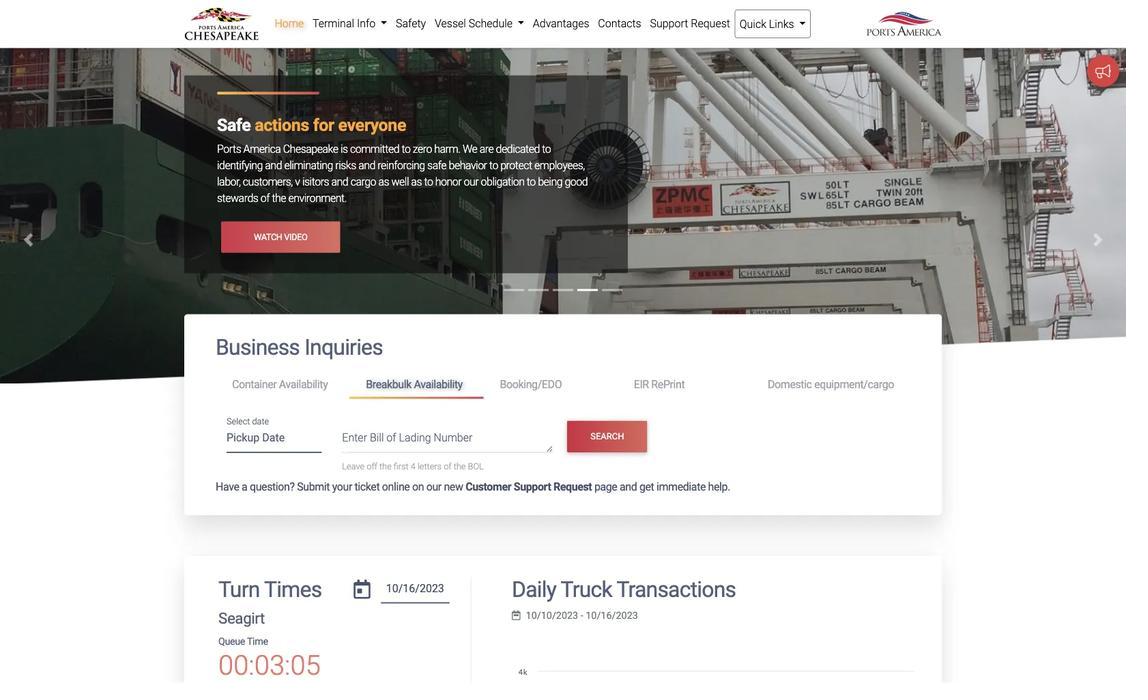 Task type: describe. For each thing, give the bounding box(es) containing it.
providing
[[463, 159, 503, 172]]

access
[[556, 159, 588, 172]]

vessel schedule
[[435, 17, 516, 30]]

eir reprint link
[[618, 372, 752, 397]]

breakbulk
[[366, 378, 412, 391]]

schedule,
[[396, 175, 438, 188]]

container
[[232, 378, 277, 391]]

select
[[227, 417, 250, 427]]

booking/edo
[[500, 378, 562, 391]]

gate
[[570, 175, 589, 188]]

and down the providing
[[473, 175, 489, 188]]

home link
[[270, 10, 308, 37]]

and down committed
[[359, 159, 376, 172]]

times
[[264, 577, 322, 603]]

time,
[[413, 159, 435, 172]]

increased
[[281, 192, 324, 205]]

new
[[444, 481, 463, 494]]

brokers
[[271, 159, 305, 172]]

the
[[217, 143, 234, 156]]

zero
[[413, 143, 432, 156]]

safe
[[428, 159, 447, 172]]

date
[[252, 417, 269, 427]]

the left bol
[[454, 462, 466, 472]]

and up customers, at left top
[[265, 159, 282, 172]]

seagirt
[[219, 610, 265, 628]]

cargo inside ports america chesapeake is committed to zero harm. we are dedicated to identifying and                         eliminating risks and reinforcing safe behavior to protect employees, labor, customers, v                         isitors and cargo as well as to honor our obligation to being good stewards of the environment.
[[351, 175, 376, 188]]

domestic equipment/cargo
[[768, 378, 895, 391]]

truck
[[561, 577, 613, 603]]

risks
[[336, 159, 356, 172]]

vessel
[[435, 17, 466, 30]]

environment.
[[289, 192, 347, 205]]

first
[[394, 462, 409, 472]]

ports for ports america tos web portal
[[217, 115, 258, 135]]

and up isitors
[[307, 159, 324, 172]]

committed
[[350, 143, 400, 156]]

regarding
[[321, 175, 364, 188]]

domestic equipment/cargo link
[[752, 372, 911, 397]]

valuable
[[228, 175, 265, 188]]

daily
[[512, 577, 557, 603]]

business inquiries
[[216, 335, 383, 361]]

immediate inside 00:03:05 main content
[[657, 481, 706, 494]]

of inside ports america chesapeake is committed to zero harm. we are dedicated to identifying and                         eliminating risks and reinforcing safe behavior to protect employees, labor, customers, v                         isitors and cargo as well as to honor our obligation to being good stewards of the environment.
[[261, 192, 270, 205]]

10/10/2023 - 10/16/2023
[[526, 610, 638, 622]]

to down time,
[[424, 175, 433, 188]]

1 horizontal spatial of
[[387, 432, 397, 445]]

get
[[640, 481, 655, 494]]

to left zero
[[402, 143, 411, 156]]

00:03:05 main content
[[174, 314, 953, 684]]

terminal
[[313, 17, 355, 30]]

identifying
[[217, 159, 263, 172]]

transactions
[[617, 577, 736, 603]]

availability for container availability
[[279, 378, 328, 391]]

0 vertical spatial tos
[[327, 115, 359, 135]]

equipment/cargo
[[815, 378, 895, 391]]

advantages
[[533, 17, 590, 30]]

companies,
[[217, 159, 269, 172]]

booking/edo link
[[484, 372, 618, 397]]

support inside support request link
[[651, 17, 689, 30]]

inquiries
[[305, 335, 383, 361]]

turn times
[[219, 577, 322, 603]]

our inside ports america chesapeake is committed to zero harm. we are dedicated to identifying and                         eliminating risks and reinforcing safe behavior to protect employees, labor, customers, v                         isitors and cargo as well as to honor our obligation to being good stewards of the environment.
[[464, 175, 479, 188]]

immediate inside the tos web portal (twp) allows the terminal to communicate with trucking companies,                         brokers and other parties in real time, while providing immediate access to valuable                         information regarding vessel schedule, import and export cargo and gate activity, which increased production and accuracy.
[[506, 159, 554, 172]]

we
[[463, 143, 478, 156]]

stewards
[[217, 192, 258, 205]]

customers,
[[243, 175, 293, 188]]

submit
[[297, 481, 330, 494]]

labor,
[[217, 175, 241, 188]]

safe
[[217, 115, 251, 135]]

safe actions for everyone
[[217, 115, 406, 135]]

question?
[[250, 481, 295, 494]]

to up employees,
[[542, 143, 551, 156]]

to left 'being'
[[527, 175, 536, 188]]

tos inside the tos web portal (twp) allows the terminal to communicate with trucking companies,                         brokers and other parties in real time, while providing immediate access to valuable                         information regarding vessel schedule, import and export cargo and gate activity, which increased production and accuracy.
[[236, 143, 256, 156]]

protect
[[501, 159, 532, 172]]

quick
[[740, 17, 767, 30]]

our inside 00:03:05 main content
[[427, 481, 442, 494]]

parties
[[352, 159, 382, 172]]

bol
[[468, 462, 484, 472]]

safety link
[[392, 10, 431, 37]]

activity,
[[217, 192, 249, 205]]

america for tos
[[262, 115, 324, 135]]

1 as from the left
[[379, 175, 389, 188]]

dedicated
[[496, 143, 540, 156]]

terminal info
[[313, 17, 378, 30]]

ports for ports america chesapeake is committed to zero harm. we are dedicated to identifying and                         eliminating risks and reinforcing safe behavior to protect employees, labor, customers, v                         isitors and cargo as well as to honor our obligation to being good stewards of the environment.
[[217, 143, 241, 156]]

vessel
[[366, 175, 394, 188]]

and inside 00:03:05 main content
[[620, 481, 637, 494]]

time
[[247, 636, 268, 648]]

everyone
[[338, 115, 406, 135]]

request inside 00:03:05 main content
[[554, 481, 592, 494]]

to up safe
[[426, 143, 435, 156]]

Select date text field
[[227, 427, 322, 454]]

Enter Bill of Lading Number text field
[[342, 430, 553, 453]]

reprint
[[652, 378, 685, 391]]

ports america tos web portal
[[217, 115, 444, 135]]

ports america chesapeake is committed to zero harm. we are dedicated to identifying and                         eliminating risks and reinforcing safe behavior to protect employees, labor, customers, v                         isitors and cargo as well as to honor our obligation to being good stewards of the environment.
[[217, 143, 588, 205]]

isitors
[[302, 175, 329, 188]]

which
[[252, 192, 278, 205]]

is
[[341, 143, 348, 156]]

search
[[591, 432, 625, 442]]

online
[[382, 481, 410, 494]]

the inside the tos web portal (twp) allows the terminal to communicate with trucking companies,                         brokers and other parties in real time, while providing immediate access to valuable                         information regarding vessel schedule, import and export cargo and gate activity, which increased production and accuracy.
[[371, 143, 385, 156]]

export
[[492, 175, 520, 188]]

portal inside the tos web portal (twp) allows the terminal to communicate with trucking companies,                         brokers and other parties in real time, while providing immediate access to valuable                         information regarding vessel schedule, import and export cargo and gate activity, which increased production and accuracy.
[[281, 143, 307, 156]]

production
[[326, 192, 374, 205]]

leave
[[342, 462, 365, 472]]

import
[[441, 175, 470, 188]]

have
[[216, 481, 239, 494]]

safety image
[[0, 48, 1127, 534]]

customer support request link
[[466, 481, 592, 494]]

watch
[[254, 232, 282, 242]]



Task type: vqa. For each thing, say whether or not it's contained in the screenshot.
the Vessel Schedule LINK
yes



Task type: locate. For each thing, give the bounding box(es) containing it.
0 vertical spatial america
[[262, 115, 324, 135]]

availability inside "container availability" link
[[279, 378, 328, 391]]

portal up brokers
[[281, 143, 307, 156]]

10/10/2023
[[526, 610, 579, 622]]

breakbulk availability link
[[350, 372, 484, 399]]

0 horizontal spatial request
[[554, 481, 592, 494]]

immediate
[[506, 159, 554, 172], [657, 481, 706, 494]]

bill
[[370, 432, 384, 445]]

turn
[[219, 577, 260, 603]]

select date
[[227, 417, 269, 427]]

1 vertical spatial immediate
[[657, 481, 706, 494]]

1 vertical spatial america
[[244, 143, 281, 156]]

our right on
[[427, 481, 442, 494]]

(twp)
[[309, 143, 338, 156]]

behavior
[[449, 159, 487, 172]]

1 horizontal spatial support
[[651, 17, 689, 30]]

2 horizontal spatial of
[[444, 462, 452, 472]]

page
[[595, 481, 618, 494]]

tos up is
[[327, 115, 359, 135]]

0 horizontal spatial tos
[[236, 143, 256, 156]]

to down are
[[490, 159, 498, 172]]

immediate down dedicated
[[506, 159, 554, 172]]

advantages link
[[529, 10, 594, 37]]

cargo down the protect
[[523, 175, 548, 188]]

the tos web portal (twp) allows the terminal to communicate with trucking companies,                         brokers and other parties in real time, while providing immediate access to valuable                         information regarding vessel schedule, import and export cargo and gate activity, which increased production and accuracy.
[[217, 143, 589, 205]]

to up activity, on the left top
[[217, 175, 226, 188]]

support right customer
[[514, 481, 551, 494]]

the up in
[[371, 143, 385, 156]]

the right off
[[380, 462, 392, 472]]

web up committed
[[363, 115, 396, 135]]

search button
[[568, 421, 648, 453]]

0 horizontal spatial web
[[258, 143, 278, 156]]

as right well
[[411, 175, 422, 188]]

eir
[[634, 378, 649, 391]]

support right contacts
[[651, 17, 689, 30]]

of down customers, at left top
[[261, 192, 270, 205]]

america inside ports america chesapeake is committed to zero harm. we are dedicated to identifying and                         eliminating risks and reinforcing safe behavior to protect employees, labor, customers, v                         isitors and cargo as well as to honor our obligation to being good stewards of the environment.
[[244, 143, 281, 156]]

cargo down the parties
[[351, 175, 376, 188]]

in
[[385, 159, 392, 172]]

0 vertical spatial ports
[[217, 115, 258, 135]]

watch video
[[254, 232, 308, 242]]

leave off the first 4 letters of the bol
[[342, 462, 484, 472]]

real
[[395, 159, 411, 172]]

availability down business inquiries
[[279, 378, 328, 391]]

container availability
[[232, 378, 328, 391]]

0 horizontal spatial immediate
[[506, 159, 554, 172]]

1 vertical spatial our
[[427, 481, 442, 494]]

for
[[313, 115, 334, 135]]

container availability link
[[216, 372, 350, 397]]

0 horizontal spatial cargo
[[351, 175, 376, 188]]

with
[[502, 143, 521, 156]]

1 horizontal spatial web
[[363, 115, 396, 135]]

calendar day image
[[354, 580, 371, 599]]

breakbulk availability
[[366, 378, 463, 391]]

1 vertical spatial support
[[514, 481, 551, 494]]

1 horizontal spatial as
[[411, 175, 422, 188]]

support inside 00:03:05 main content
[[514, 481, 551, 494]]

1 horizontal spatial tos
[[327, 115, 359, 135]]

home
[[275, 17, 304, 30]]

good
[[565, 175, 588, 188]]

the down customers, at left top
[[272, 192, 286, 205]]

other
[[326, 159, 349, 172]]

links
[[770, 17, 795, 30]]

your
[[332, 481, 352, 494]]

vessel schedule link
[[431, 10, 529, 37]]

launch
[[254, 232, 287, 242]]

well
[[392, 175, 409, 188]]

customer
[[466, 481, 512, 494]]

terminal info link
[[308, 10, 392, 37]]

0 horizontal spatial support
[[514, 481, 551, 494]]

availability inside the breakbulk availability link
[[414, 378, 463, 391]]

of right "bill"
[[387, 432, 397, 445]]

ports
[[217, 115, 258, 135], [217, 143, 241, 156]]

portal up zero
[[399, 115, 444, 135]]

0 vertical spatial immediate
[[506, 159, 554, 172]]

enter
[[342, 432, 367, 445]]

actions
[[255, 115, 309, 135]]

2 as from the left
[[411, 175, 422, 188]]

tos
[[327, 115, 359, 135], [236, 143, 256, 156]]

1 vertical spatial tos
[[236, 143, 256, 156]]

0 vertical spatial web
[[363, 115, 396, 135]]

immediate right "get"
[[657, 481, 706, 494]]

ports up the
[[217, 115, 258, 135]]

0 horizontal spatial portal
[[281, 143, 307, 156]]

1 vertical spatial ports
[[217, 143, 241, 156]]

web up brokers
[[258, 143, 278, 156]]

ticket
[[355, 481, 380, 494]]

a
[[242, 481, 247, 494]]

None text field
[[381, 577, 450, 604]]

ports up identifying
[[217, 143, 241, 156]]

and left "get"
[[620, 481, 637, 494]]

enter bill of lading number
[[342, 432, 473, 445]]

2 ports from the top
[[217, 143, 241, 156]]

schedule
[[469, 17, 513, 30]]

availability right breakbulk
[[414, 378, 463, 391]]

web inside the tos web portal (twp) allows the terminal to communicate with trucking companies,                         brokers and other parties in real time, while providing immediate access to valuable                         information regarding vessel schedule, import and export cargo and gate activity, which increased production and accuracy.
[[258, 143, 278, 156]]

1 vertical spatial of
[[387, 432, 397, 445]]

off
[[367, 462, 378, 472]]

0 vertical spatial support
[[651, 17, 689, 30]]

0 horizontal spatial availability
[[279, 378, 328, 391]]

quick links
[[740, 17, 797, 30]]

1 availability from the left
[[279, 378, 328, 391]]

america for chesapeake
[[244, 143, 281, 156]]

1 vertical spatial web
[[258, 143, 278, 156]]

calendar week image
[[512, 611, 521, 621]]

0 horizontal spatial our
[[427, 481, 442, 494]]

communicate
[[438, 143, 500, 156]]

daily truck transactions
[[512, 577, 736, 603]]

0 vertical spatial portal
[[399, 115, 444, 135]]

queue time 00:03:05
[[219, 636, 321, 682]]

and down employees,
[[551, 175, 567, 188]]

request left page
[[554, 481, 592, 494]]

0 vertical spatial of
[[261, 192, 270, 205]]

10/16/2023
[[586, 610, 638, 622]]

0 vertical spatial request
[[691, 17, 731, 30]]

1 horizontal spatial our
[[464, 175, 479, 188]]

our down behavior
[[464, 175, 479, 188]]

2 vertical spatial of
[[444, 462, 452, 472]]

1 horizontal spatial request
[[691, 17, 731, 30]]

ports inside ports america chesapeake is committed to zero harm. we are dedicated to identifying and                         eliminating risks and reinforcing safe behavior to protect employees, labor, customers, v                         isitors and cargo as well as to honor our obligation to being good stewards of the environment.
[[217, 143, 241, 156]]

letters
[[418, 462, 442, 472]]

help.
[[709, 481, 731, 494]]

cargo inside the tos web portal (twp) allows the terminal to communicate with trucking companies,                         brokers and other parties in real time, while providing immediate access to valuable                         information regarding vessel schedule, import and export cargo and gate activity, which increased production and accuracy.
[[523, 175, 548, 188]]

terminal
[[388, 143, 424, 156]]

1 vertical spatial request
[[554, 481, 592, 494]]

availability for breakbulk availability
[[414, 378, 463, 391]]

request
[[691, 17, 731, 30], [554, 481, 592, 494]]

0 horizontal spatial as
[[379, 175, 389, 188]]

1 cargo from the left
[[351, 175, 376, 188]]

2 cargo from the left
[[523, 175, 548, 188]]

1 horizontal spatial availability
[[414, 378, 463, 391]]

0 horizontal spatial of
[[261, 192, 270, 205]]

2 availability from the left
[[414, 378, 463, 391]]

request inside support request link
[[691, 17, 731, 30]]

business
[[216, 335, 300, 361]]

1 ports from the top
[[217, 115, 258, 135]]

while
[[437, 159, 460, 172]]

info
[[357, 17, 376, 30]]

allows
[[340, 143, 369, 156]]

of right the letters
[[444, 462, 452, 472]]

support request
[[651, 17, 731, 30]]

reinforcing
[[378, 159, 425, 172]]

1 horizontal spatial cargo
[[523, 175, 548, 188]]

tos up companies,
[[236, 143, 256, 156]]

and down 'vessel'
[[377, 192, 394, 205]]

0 vertical spatial our
[[464, 175, 479, 188]]

america up 'chesapeake'
[[262, 115, 324, 135]]

1 horizontal spatial portal
[[399, 115, 444, 135]]

tos web portal image
[[0, 48, 1127, 534]]

the inside ports america chesapeake is committed to zero harm. we are dedicated to identifying and                         eliminating risks and reinforcing safe behavior to protect employees, labor, customers, v                         isitors and cargo as well as to honor our obligation to being good stewards of the environment.
[[272, 192, 286, 205]]

america
[[262, 115, 324, 135], [244, 143, 281, 156]]

chesapeake
[[283, 143, 338, 156]]

as left well
[[379, 175, 389, 188]]

on
[[413, 481, 424, 494]]

1 horizontal spatial immediate
[[657, 481, 706, 494]]

america up companies,
[[244, 143, 281, 156]]

request left the quick at right top
[[691, 17, 731, 30]]

number
[[434, 432, 473, 445]]

and down other
[[332, 175, 348, 188]]

1 vertical spatial portal
[[281, 143, 307, 156]]



